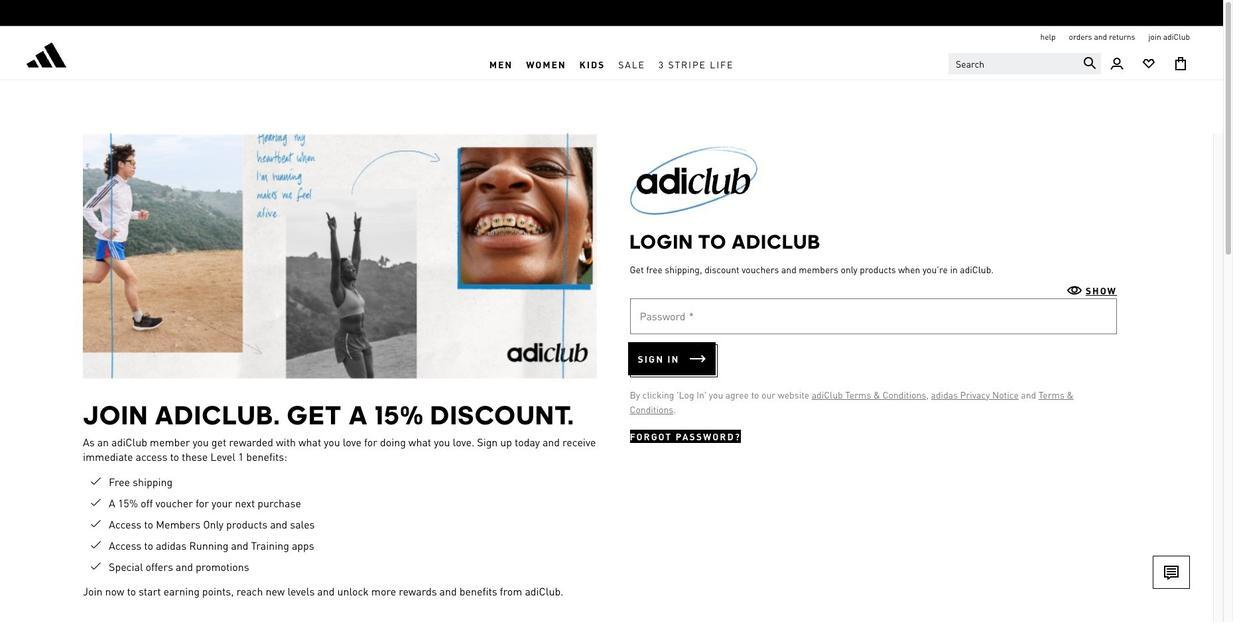 Task type: vqa. For each thing, say whether or not it's contained in the screenshot.
Main Navigation element
yes



Task type: locate. For each thing, give the bounding box(es) containing it.
Password password field
[[630, 298, 1117, 334]]

main navigation element
[[293, 48, 930, 80]]



Task type: describe. For each thing, give the bounding box(es) containing it.
top image image
[[617, 133, 771, 215]]

adiclub account portal teaser image
[[83, 133, 597, 379]]

Search field
[[949, 53, 1101, 74]]



